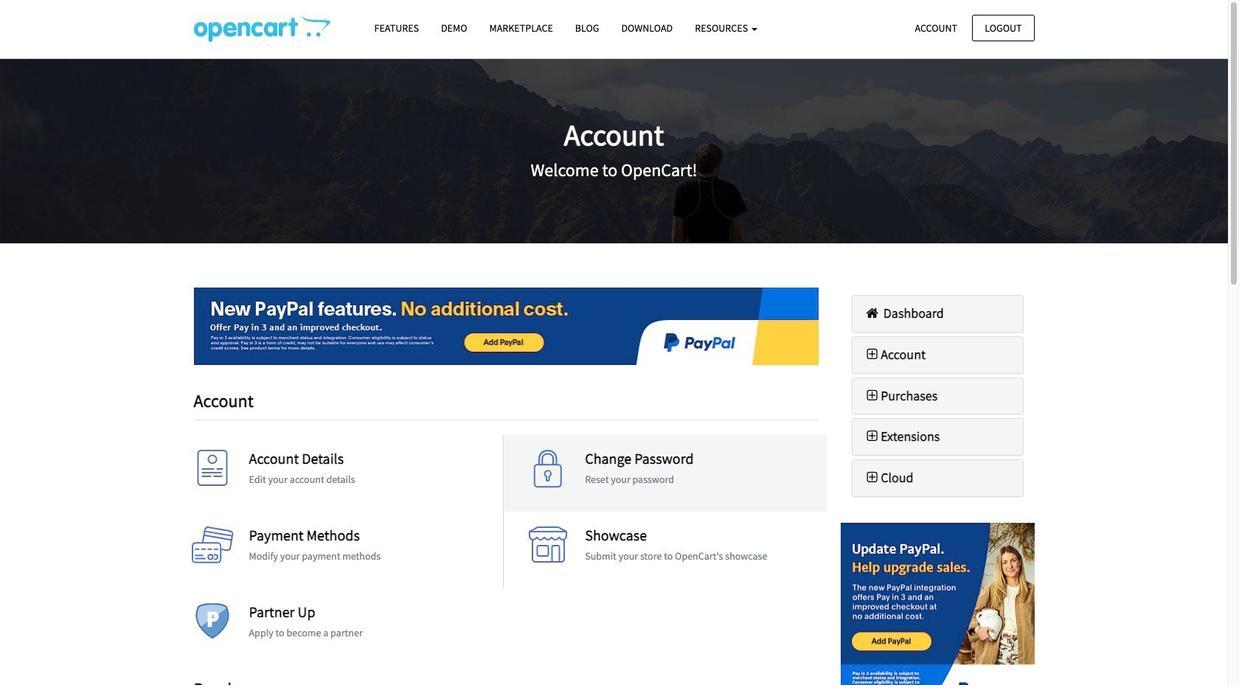 Task type: describe. For each thing, give the bounding box(es) containing it.
home image
[[864, 307, 881, 320]]

1 horizontal spatial paypal image
[[841, 523, 1035, 685]]

payment methods image
[[190, 527, 234, 571]]

opencart - your account image
[[194, 15, 330, 42]]



Task type: locate. For each thing, give the bounding box(es) containing it.
account image
[[190, 450, 234, 494]]

1 plus square o image from the top
[[864, 389, 881, 403]]

0 vertical spatial paypal image
[[194, 288, 819, 365]]

0 horizontal spatial paypal image
[[194, 288, 819, 365]]

1 vertical spatial plus square o image
[[864, 430, 881, 444]]

2 plus square o image from the top
[[864, 430, 881, 444]]

1 plus square o image from the top
[[864, 348, 881, 361]]

plus square o image
[[864, 348, 881, 361], [864, 472, 881, 485]]

1 vertical spatial plus square o image
[[864, 472, 881, 485]]

showcase image
[[526, 527, 570, 571]]

1 vertical spatial paypal image
[[841, 523, 1035, 685]]

change password image
[[526, 450, 570, 494]]

apply to become a partner image
[[190, 603, 234, 647]]

plus square o image
[[864, 389, 881, 403], [864, 430, 881, 444]]

0 vertical spatial plus square o image
[[864, 389, 881, 403]]

paypal image
[[194, 288, 819, 365], [841, 523, 1035, 685]]

0 vertical spatial plus square o image
[[864, 348, 881, 361]]

2 plus square o image from the top
[[864, 472, 881, 485]]



Task type: vqa. For each thing, say whether or not it's contained in the screenshot.
"APPLY TO BECOME A PARTNER" image
yes



